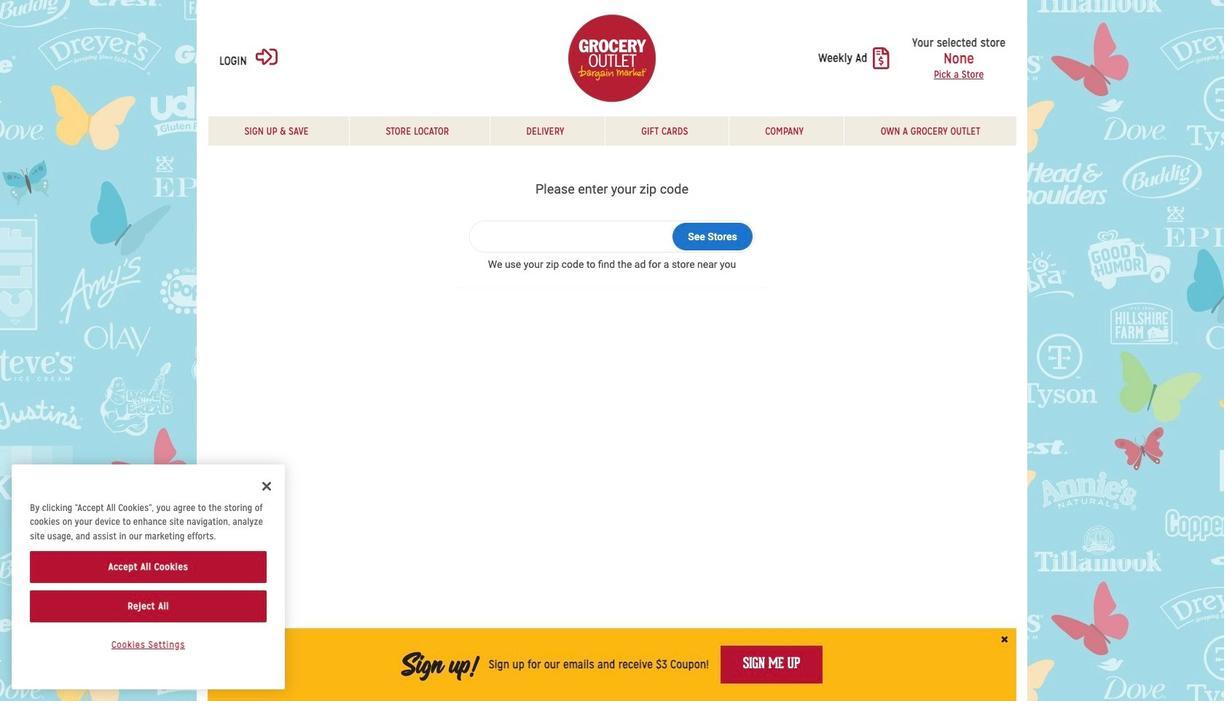 Task type: describe. For each thing, give the bounding box(es) containing it.
file invoice dollar image
[[873, 47, 890, 69]]



Task type: locate. For each thing, give the bounding box(es) containing it.
grocery outlet image
[[568, 15, 656, 102]]

navigation
[[208, 117, 1016, 146]]

sign in alt image
[[256, 46, 278, 68]]



